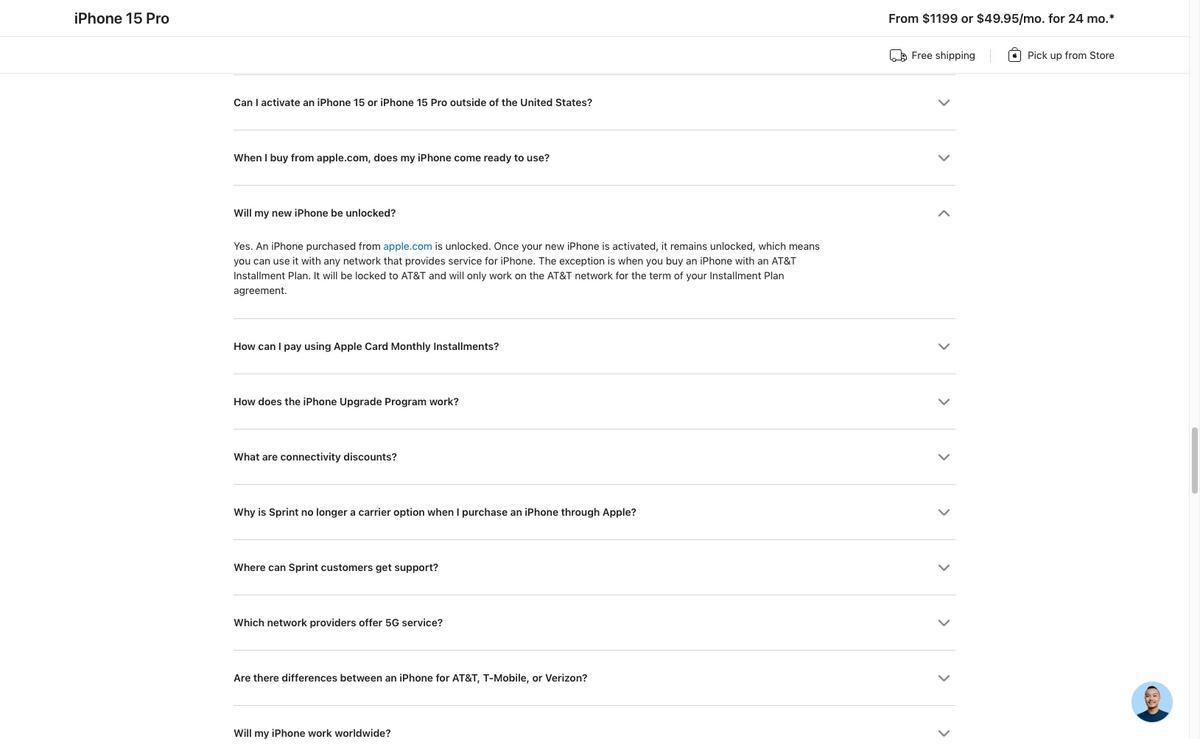 Task type: vqa. For each thing, say whether or not it's contained in the screenshot.
left APR
no



Task type: describe. For each thing, give the bounding box(es) containing it.
iphone inside "why is sprint no longer a carrier option when i purchase an iphone through apple?" dropdown button
[[525, 506, 559, 518]]

1 horizontal spatial your
[[686, 270, 707, 282]]

for inside dropdown button
[[436, 672, 450, 684]]

apple
[[334, 341, 362, 352]]

1 iphone 15 from the left
[[317, 96, 365, 108]]

get
[[376, 562, 392, 574]]

2 iphone 15 from the left
[[380, 96, 428, 108]]

activated,
[[613, 240, 659, 252]]

an right purchase
[[510, 506, 522, 518]]

from inside when i buy from apple.com, does my iphone come ready to use? dropdown button
[[291, 152, 314, 163]]

come
[[454, 152, 481, 163]]

store
[[1090, 49, 1115, 61]]

/mo.
[[1020, 11, 1046, 26]]

is up provides
[[435, 240, 443, 252]]

locked
[[355, 270, 386, 282]]

are there differences between an iphone for at&t, t-mobile, or verizon?
[[234, 672, 588, 684]]

chevrondown image for can i activate an iphone 15 or iphone 15 pro outside of the united states?
[[938, 96, 951, 109]]

yes. an iphone purchased from apple.com
[[234, 240, 433, 252]]

term
[[650, 270, 671, 282]]

plan.
[[288, 270, 311, 282]]

work
[[489, 270, 512, 282]]

mobile,
[[494, 672, 530, 684]]

purchased
[[306, 240, 356, 252]]

the left united
[[502, 96, 518, 108]]

pick up from store
[[1028, 49, 1115, 61]]

once
[[494, 240, 519, 252]]

iphone inside when i buy from apple.com, does my iphone come ready to use? dropdown button
[[418, 152, 452, 163]]

chevrondown image for how can i pay using apple card monthly installments?
[[938, 341, 951, 353]]

iphone inside how does the iphone upgrade program work? dropdown button
[[303, 396, 337, 408]]

to inside is unlocked. once your new iphone is activated, it remains unlocked, which means you can use it with any network that provides service for iphone. the exception is when you buy an iphone with an at&t installment plan. it will be locked to at&t and will only work on the at&t network for the term of your installment plan agreement.
[[389, 270, 399, 282]]

carrier
[[358, 506, 391, 518]]

iphone inside are there differences between an iphone for at&t, t-mobile, or verizon? dropdown button
[[400, 672, 433, 684]]

2 horizontal spatial at&t
[[772, 255, 797, 267]]

when
[[234, 152, 262, 163]]

be inside will my new iphone be unlocked? dropdown button
[[331, 207, 343, 219]]

is inside "why is sprint no longer a carrier option when i purchase an iphone through apple?" dropdown button
[[258, 506, 266, 518]]

iphone up exception
[[567, 240, 600, 252]]

chevrondown image for are there differences between an iphone for at&t, t-mobile, or verizon?
[[938, 672, 951, 685]]

can for where
[[268, 562, 286, 574]]

1 vertical spatial does
[[258, 396, 282, 408]]

an down which
[[758, 255, 769, 267]]

why is sprint no longer a carrier option when i purchase an iphone through apple?
[[234, 506, 637, 518]]

new inside is unlocked. once your new iphone is activated, it remains unlocked, which means you can use it with any network that provides service for iphone. the exception is when you buy an iphone with an at&t installment plan. it will be locked to at&t and will only work on the at&t network for the term of your installment plan agreement.
[[545, 240, 565, 252]]

how for how does the iphone upgrade program work?
[[234, 396, 256, 408]]

can i activate an iphone 15 or iphone 15 pro outside of the united states?
[[234, 96, 593, 108]]

or inside dropdown button
[[368, 96, 378, 108]]

pro
[[431, 96, 448, 108]]

0 horizontal spatial at&t
[[401, 270, 426, 282]]

2 horizontal spatial from
[[1065, 49, 1087, 61]]

exception
[[559, 255, 605, 267]]

t-
[[483, 672, 494, 684]]

how does the iphone upgrade program work? button
[[234, 375, 956, 429]]

there
[[253, 672, 279, 684]]

what are connectivity discounts? button
[[234, 430, 956, 484]]

when inside is unlocked. once your new iphone is activated, it remains unlocked, which means you can use it with any network that provides service for iphone. the exception is when you buy an iphone with an at&t installment plan. it will be locked to at&t and will only work on the at&t network for the term of your installment plan agreement.
[[618, 255, 644, 267]]

use?
[[527, 152, 550, 163]]

any
[[324, 255, 340, 267]]

are there differences between an iphone for at&t, t-mobile, or verizon? button
[[234, 651, 956, 706]]

i right 'when'
[[265, 152, 268, 163]]

0 vertical spatial or
[[961, 11, 974, 26]]

chevrondown image for will my new iphone be unlocked?
[[938, 207, 951, 219]]

$1199
[[922, 11, 958, 26]]

when i buy from apple.com, does my iphone come ready to use? button
[[234, 130, 956, 185]]

1 will from the left
[[323, 270, 338, 282]]

iphone 15 pro
[[74, 9, 170, 27]]

from
[[889, 11, 919, 26]]

1 horizontal spatial it
[[662, 240, 668, 252]]

0 vertical spatial network
[[343, 255, 381, 267]]

discounts?
[[344, 451, 397, 463]]

can i activate an iphone 15 or iphone 15 pro outside of the united states? button
[[234, 75, 956, 129]]

what
[[234, 451, 260, 463]]

what are connectivity discounts?
[[234, 451, 397, 463]]

are
[[234, 672, 251, 684]]

chevrondown image for when i buy from apple.com, does my iphone come ready to use?
[[938, 152, 951, 164]]

can for how
[[258, 341, 276, 352]]

apple?
[[603, 506, 637, 518]]

from $1199 or $49.95 /mo. for 24 mo. *
[[889, 11, 1115, 26]]

outside
[[450, 96, 487, 108]]

ready
[[484, 152, 512, 163]]

up
[[1051, 49, 1063, 61]]

pick
[[1028, 49, 1048, 61]]

an right 'activate'
[[303, 96, 315, 108]]

the down pay
[[285, 396, 301, 408]]

purchase
[[462, 506, 508, 518]]

for left "24"
[[1049, 11, 1066, 26]]

differences
[[282, 672, 338, 684]]

apple.com
[[384, 240, 433, 252]]

2 installment from the left
[[710, 270, 762, 282]]

service
[[448, 255, 482, 267]]

the
[[539, 255, 557, 267]]

chevrondown image for what are connectivity discounts?
[[938, 451, 951, 464]]

i left purchase
[[457, 506, 460, 518]]

use
[[273, 255, 290, 267]]

means
[[789, 240, 820, 252]]

the right on in the top left of the page
[[530, 270, 545, 282]]

from inside list item
[[359, 240, 381, 252]]

2 you from the left
[[646, 255, 663, 267]]

1 horizontal spatial does
[[374, 152, 398, 163]]

is up exception
[[602, 240, 610, 252]]

shipping
[[936, 49, 976, 61]]

where can sprint customers get support?
[[234, 562, 439, 574]]

how can i pay using apple card monthly installments? button
[[234, 319, 956, 374]]

customers
[[321, 562, 373, 574]]

when inside "why is sprint no longer a carrier option when i purchase an iphone through apple?" dropdown button
[[428, 506, 454, 518]]

united
[[520, 96, 553, 108]]

chevrondown image for which network providers offer 5g service?
[[938, 617, 951, 630]]

of inside dropdown button
[[489, 96, 499, 108]]

5 chevrondown image from the top
[[938, 728, 951, 739]]

agreement.
[[234, 285, 287, 296]]

list containing free shipping
[[74, 44, 1115, 70]]

program
[[385, 396, 427, 408]]

yes.
[[234, 240, 253, 252]]

option
[[394, 506, 425, 518]]

an
[[256, 240, 269, 252]]

a
[[350, 506, 356, 518]]

will
[[234, 207, 252, 219]]

will my new iphone be unlocked?
[[234, 207, 396, 219]]

why is sprint no longer a carrier option when i purchase an iphone through apple? button
[[234, 485, 956, 540]]

service?
[[402, 617, 443, 629]]



Task type: locate. For each thing, give the bounding box(es) containing it.
how can i pay using apple card monthly installments?
[[234, 341, 499, 352]]

iphone 15 left pro
[[380, 96, 428, 108]]

2 vertical spatial or
[[533, 672, 543, 684]]

does
[[374, 152, 398, 163], [258, 396, 282, 408]]

card
[[365, 341, 388, 352]]

where can sprint customers get support? button
[[234, 540, 956, 595]]

sprint for is
[[269, 506, 299, 518]]

2 horizontal spatial or
[[961, 11, 974, 26]]

longer
[[316, 506, 348, 518]]

0 vertical spatial does
[[374, 152, 398, 163]]

the
[[502, 96, 518, 108], [530, 270, 545, 282], [632, 270, 647, 282], [285, 396, 301, 408]]

providers
[[310, 617, 356, 629]]

is down activated,
[[608, 255, 616, 267]]

0 horizontal spatial iphone 15
[[317, 96, 365, 108]]

unlocked.
[[446, 240, 491, 252]]

can left pay
[[258, 341, 276, 352]]

0 horizontal spatial of
[[489, 96, 499, 108]]

iphone up "purchased"
[[295, 207, 328, 219]]

1 horizontal spatial network
[[343, 255, 381, 267]]

does up are
[[258, 396, 282, 408]]

0 horizontal spatial buy
[[270, 152, 288, 163]]

1 chevrondown image from the top
[[938, 96, 951, 109]]

1 horizontal spatial my
[[401, 152, 415, 163]]

1 horizontal spatial when
[[618, 255, 644, 267]]

using
[[304, 341, 331, 352]]

chevrondown image inside what are connectivity discounts? dropdown button
[[938, 451, 951, 464]]

0 vertical spatial buy
[[270, 152, 288, 163]]

chevrondown image inside how does the iphone upgrade program work? dropdown button
[[938, 396, 951, 408]]

0 horizontal spatial with
[[301, 255, 321, 267]]

can right where
[[268, 562, 286, 574]]

0 vertical spatial to
[[514, 152, 524, 163]]

chevrondown image inside will my new iphone be unlocked? dropdown button
[[938, 207, 951, 219]]

you
[[234, 255, 251, 267], [646, 255, 663, 267]]

chevrondown image inside are there differences between an iphone for at&t, t-mobile, or verizon? dropdown button
[[938, 672, 951, 685]]

1 vertical spatial to
[[389, 270, 399, 282]]

your up iphone.
[[522, 240, 543, 252]]

2 vertical spatial can
[[268, 562, 286, 574]]

or right mobile,
[[533, 672, 543, 684]]

0 vertical spatial your
[[522, 240, 543, 252]]

from up locked
[[359, 240, 381, 252]]

it right use
[[293, 255, 299, 267]]

0 horizontal spatial to
[[389, 270, 399, 282]]

pay
[[284, 341, 302, 352]]

1 horizontal spatial you
[[646, 255, 663, 267]]

1 you from the left
[[234, 255, 251, 267]]

1 horizontal spatial at&t
[[547, 270, 572, 282]]

to down that
[[389, 270, 399, 282]]

offer
[[359, 617, 383, 629]]

free shipping
[[912, 49, 976, 61]]

chevrondown image inside which network providers offer 5g service? dropdown button
[[938, 617, 951, 630]]

for left at&t,
[[436, 672, 450, 684]]

1 vertical spatial network
[[575, 270, 613, 282]]

1 with from the left
[[301, 255, 321, 267]]

1 horizontal spatial with
[[735, 255, 755, 267]]

list
[[234, 19, 956, 739], [74, 44, 1115, 70]]

or inside dropdown button
[[533, 672, 543, 684]]

at&t
[[772, 255, 797, 267], [401, 270, 426, 282], [547, 270, 572, 282]]

the left term
[[632, 270, 647, 282]]

is right why
[[258, 506, 266, 518]]

chevrondown image for how does the iphone upgrade program work?
[[938, 396, 951, 408]]

iphone up use
[[271, 240, 304, 252]]

how up what
[[234, 396, 256, 408]]

will right it
[[323, 270, 338, 282]]

list item containing will my new iphone be unlocked?
[[234, 185, 956, 319]]

does right apple.com,
[[374, 152, 398, 163]]

sprint
[[269, 506, 299, 518], [289, 562, 318, 574]]

0 horizontal spatial installment
[[234, 270, 285, 282]]

which
[[759, 240, 786, 252]]

network up locked
[[343, 255, 381, 267]]

0 horizontal spatial you
[[234, 255, 251, 267]]

1 horizontal spatial to
[[514, 152, 524, 163]]

will down service
[[449, 270, 464, 282]]

2 with from the left
[[735, 255, 755, 267]]

0 vertical spatial it
[[662, 240, 668, 252]]

iphone inside will my new iphone be unlocked? dropdown button
[[295, 207, 328, 219]]

1 vertical spatial of
[[674, 270, 684, 282]]

activate
[[261, 96, 300, 108]]

installment up "agreement."
[[234, 270, 285, 282]]

2 horizontal spatial network
[[575, 270, 613, 282]]

an down remains
[[686, 255, 698, 267]]

with up it
[[301, 255, 321, 267]]

0 horizontal spatial when
[[428, 506, 454, 518]]

can inside is unlocked. once your new iphone is activated, it remains unlocked, which means you can use it with any network that provides service for iphone. the exception is when you buy an iphone with an at&t installment plan. it will be locked to at&t and will only work on the at&t network for the term of your installment plan agreement.
[[253, 255, 270, 267]]

0 vertical spatial how
[[234, 341, 256, 352]]

can inside dropdown button
[[268, 562, 286, 574]]

1 vertical spatial from
[[291, 152, 314, 163]]

will
[[323, 270, 338, 282], [449, 270, 464, 282]]

for
[[1049, 11, 1066, 26], [485, 255, 498, 267], [616, 270, 629, 282], [436, 672, 450, 684]]

chevrondown image for where can sprint customers get support?
[[938, 562, 951, 574]]

states?
[[556, 96, 593, 108]]

0 horizontal spatial it
[[293, 255, 299, 267]]

0 horizontal spatial network
[[267, 617, 307, 629]]

24
[[1069, 11, 1084, 26]]

1 vertical spatial it
[[293, 255, 299, 267]]

1 horizontal spatial iphone 15
[[380, 96, 428, 108]]

network right the which
[[267, 617, 307, 629]]

1 vertical spatial my
[[254, 207, 269, 219]]

4 chevrondown image from the top
[[938, 617, 951, 630]]

unlocked?
[[346, 207, 396, 219]]

new right will
[[272, 207, 292, 219]]

3 chevrondown image from the top
[[938, 506, 951, 519]]

0 horizontal spatial will
[[323, 270, 338, 282]]

of right the outside
[[489, 96, 499, 108]]

network down exception
[[575, 270, 613, 282]]

an inside dropdown button
[[385, 672, 397, 684]]

will my new iphone be unlocked? button
[[234, 185, 956, 240]]

for down activated,
[[616, 270, 629, 282]]

at&t,
[[452, 672, 481, 684]]

at&t up plan
[[772, 255, 797, 267]]

2 vertical spatial network
[[267, 617, 307, 629]]

0 vertical spatial be
[[331, 207, 343, 219]]

iphone 15 pro link
[[74, 9, 170, 27]]

1 horizontal spatial from
[[359, 240, 381, 252]]

1 vertical spatial sprint
[[289, 562, 318, 574]]

how for how can i pay using apple card monthly installments?
[[234, 341, 256, 352]]

only
[[467, 270, 487, 282]]

from right up
[[1065, 49, 1087, 61]]

iphone 15
[[317, 96, 365, 108], [380, 96, 428, 108]]

at&t down provides
[[401, 270, 426, 282]]

i inside 'dropdown button'
[[278, 341, 281, 352]]

0 horizontal spatial or
[[368, 96, 378, 108]]

1 vertical spatial buy
[[666, 255, 684, 267]]

from
[[1065, 49, 1087, 61], [291, 152, 314, 163], [359, 240, 381, 252]]

iphone left 'upgrade'
[[303, 396, 337, 408]]

on
[[515, 270, 527, 282]]

you down yes.
[[234, 255, 251, 267]]

1 horizontal spatial or
[[533, 672, 543, 684]]

an right between
[[385, 672, 397, 684]]

2 how from the top
[[234, 396, 256, 408]]

1 vertical spatial when
[[428, 506, 454, 518]]

to
[[514, 152, 524, 163], [389, 270, 399, 282]]

which network providers offer 5g service?
[[234, 617, 443, 629]]

6 chevrondown image from the top
[[938, 672, 951, 685]]

to inside dropdown button
[[514, 152, 524, 163]]

iphone.
[[501, 255, 536, 267]]

0 vertical spatial new
[[272, 207, 292, 219]]

be inside is unlocked. once your new iphone is activated, it remains unlocked, which means you can use it with any network that provides service for iphone. the exception is when you buy an iphone with an at&t installment plan. it will be locked to at&t and will only work on the at&t network for the term of your installment plan agreement.
[[341, 270, 353, 282]]

iphone
[[418, 152, 452, 163], [295, 207, 328, 219], [271, 240, 304, 252], [567, 240, 600, 252], [700, 255, 733, 267], [303, 396, 337, 408], [525, 506, 559, 518], [400, 672, 433, 684]]

to left use?
[[514, 152, 524, 163]]

1 chevrondown image from the top
[[938, 152, 951, 164]]

provides
[[405, 255, 446, 267]]

0 vertical spatial can
[[253, 255, 270, 267]]

why
[[234, 506, 256, 518]]

chevrondown image inside when i buy from apple.com, does my iphone come ready to use? dropdown button
[[938, 152, 951, 164]]

0 vertical spatial sprint
[[269, 506, 299, 518]]

2 chevrondown image from the top
[[938, 207, 951, 219]]

apple.com link
[[384, 240, 433, 252]]

upgrade
[[340, 396, 382, 408]]

iphone left the come
[[418, 152, 452, 163]]

can down an
[[253, 255, 270, 267]]

installments?
[[434, 341, 499, 352]]

chevrondown image inside can i activate an iphone 15 or iphone 15 pro outside of the united states? dropdown button
[[938, 96, 951, 109]]

1 horizontal spatial of
[[674, 270, 684, 282]]

buy right 'when'
[[270, 152, 288, 163]]

sprint left no
[[269, 506, 299, 518]]

new inside will my new iphone be unlocked? dropdown button
[[272, 207, 292, 219]]

iphone left at&t,
[[400, 672, 433, 684]]

0 horizontal spatial my
[[254, 207, 269, 219]]

0 vertical spatial from
[[1065, 49, 1087, 61]]

buy inside is unlocked. once your new iphone is activated, it remains unlocked, which means you can use it with any network that provides service for iphone. the exception is when you buy an iphone with an at&t installment plan. it will be locked to at&t and will only work on the at&t network for the term of your installment plan agreement.
[[666, 255, 684, 267]]

2 vertical spatial from
[[359, 240, 381, 252]]

1 vertical spatial be
[[341, 270, 353, 282]]

how does the iphone upgrade program work?
[[234, 396, 459, 408]]

chevrondown image inside "why is sprint no longer a carrier option when i purchase an iphone through apple?" dropdown button
[[938, 506, 951, 519]]

chevrondown image inside how can i pay using apple card monthly installments? 'dropdown button'
[[938, 341, 951, 353]]

0 horizontal spatial does
[[258, 396, 282, 408]]

or right $1199
[[961, 11, 974, 26]]

list containing can i activate an iphone 15 or iphone 15 pro outside of the united states?
[[234, 19, 956, 739]]

can
[[234, 96, 253, 108]]

is
[[435, 240, 443, 252], [602, 240, 610, 252], [608, 255, 616, 267], [258, 506, 266, 518]]

1 horizontal spatial installment
[[710, 270, 762, 282]]

are
[[262, 451, 278, 463]]

from left apple.com,
[[291, 152, 314, 163]]

it left remains
[[662, 240, 668, 252]]

new up the
[[545, 240, 565, 252]]

free
[[912, 49, 933, 61]]

0 vertical spatial my
[[401, 152, 415, 163]]

at&t down the
[[547, 270, 572, 282]]

chevrondown image
[[938, 152, 951, 164], [938, 396, 951, 408], [938, 506, 951, 519], [938, 617, 951, 630], [938, 728, 951, 739]]

*
[[1110, 11, 1115, 26]]

i left pay
[[278, 341, 281, 352]]

chevrondown image
[[938, 96, 951, 109], [938, 207, 951, 219], [938, 341, 951, 353], [938, 451, 951, 464], [938, 562, 951, 574], [938, 672, 951, 685]]

of right term
[[674, 270, 684, 282]]

or up when i buy from apple.com, does my iphone come ready to use?
[[368, 96, 378, 108]]

1 vertical spatial or
[[368, 96, 378, 108]]

mo.
[[1087, 11, 1110, 26]]

installment
[[234, 270, 285, 282], [710, 270, 762, 282]]

chevrondown image for why is sprint no longer a carrier option when i purchase an iphone through apple?
[[938, 506, 951, 519]]

your down remains
[[686, 270, 707, 282]]

when down activated,
[[618, 255, 644, 267]]

0 horizontal spatial new
[[272, 207, 292, 219]]

it
[[314, 270, 320, 282]]

1 how from the top
[[234, 341, 256, 352]]

connectivity
[[280, 451, 341, 463]]

work?
[[429, 396, 459, 408]]

1 vertical spatial new
[[545, 240, 565, 252]]

chevrondown image inside the where can sprint customers get support? dropdown button
[[938, 562, 951, 574]]

iphone down unlocked,
[[700, 255, 733, 267]]

or
[[961, 11, 974, 26], [368, 96, 378, 108], [533, 672, 543, 684]]

is unlocked. once your new iphone is activated, it remains unlocked, which means you can use it with any network that provides service for iphone. the exception is when you buy an iphone with an at&t installment plan. it will be locked to at&t and will only work on the at&t network for the term of your installment plan agreement.
[[234, 240, 820, 296]]

and
[[429, 270, 447, 282]]

of inside is unlocked. once your new iphone is activated, it remains unlocked, which means you can use it with any network that provides service for iphone. the exception is when you buy an iphone with an at&t installment plan. it will be locked to at&t and will only work on the at&t network for the term of your installment plan agreement.
[[674, 270, 684, 282]]

i
[[256, 96, 258, 108], [265, 152, 268, 163], [278, 341, 281, 352], [457, 506, 460, 518]]

that
[[384, 255, 402, 267]]

how left pay
[[234, 341, 256, 352]]

with down unlocked,
[[735, 255, 755, 267]]

1 horizontal spatial buy
[[666, 255, 684, 267]]

1 vertical spatial how
[[234, 396, 256, 408]]

my inside list item
[[254, 207, 269, 219]]

it
[[662, 240, 668, 252], [293, 255, 299, 267]]

1 horizontal spatial new
[[545, 240, 565, 252]]

1 vertical spatial your
[[686, 270, 707, 282]]

sprint left customers
[[289, 562, 318, 574]]

3 chevrondown image from the top
[[938, 341, 951, 353]]

how inside dropdown button
[[234, 396, 256, 408]]

iphone 15 up apple.com,
[[317, 96, 365, 108]]

sprint for can
[[289, 562, 318, 574]]

support?
[[394, 562, 439, 574]]

my right will
[[254, 207, 269, 219]]

0 horizontal spatial your
[[522, 240, 543, 252]]

network inside dropdown button
[[267, 617, 307, 629]]

1 vertical spatial can
[[258, 341, 276, 352]]

0 vertical spatial of
[[489, 96, 499, 108]]

2 chevrondown image from the top
[[938, 396, 951, 408]]

how inside 'dropdown button'
[[234, 341, 256, 352]]

when right the option
[[428, 506, 454, 518]]

be
[[331, 207, 343, 219], [341, 270, 353, 282]]

4 chevrondown image from the top
[[938, 451, 951, 464]]

5 chevrondown image from the top
[[938, 562, 951, 574]]

installment down unlocked,
[[710, 270, 762, 282]]

an
[[303, 96, 315, 108], [686, 255, 698, 267], [758, 255, 769, 267], [510, 506, 522, 518], [385, 672, 397, 684]]

which
[[234, 617, 265, 629]]

for up work
[[485, 255, 498, 267]]

be left unlocked? in the left top of the page
[[331, 207, 343, 219]]

0 vertical spatial when
[[618, 255, 644, 267]]

new
[[272, 207, 292, 219], [545, 240, 565, 252]]

buy inside dropdown button
[[270, 152, 288, 163]]

be left locked
[[341, 270, 353, 282]]

i right can
[[256, 96, 258, 108]]

1 installment from the left
[[234, 270, 285, 282]]

1 horizontal spatial will
[[449, 270, 464, 282]]

2 will from the left
[[449, 270, 464, 282]]

my down can i activate an iphone 15 or iphone 15 pro outside of the united states? at the left top
[[401, 152, 415, 163]]

can inside 'dropdown button'
[[258, 341, 276, 352]]

my
[[401, 152, 415, 163], [254, 207, 269, 219]]

iphone left through
[[525, 506, 559, 518]]

buy down remains
[[666, 255, 684, 267]]

list item
[[234, 185, 956, 319]]

can
[[253, 255, 270, 267], [258, 341, 276, 352], [268, 562, 286, 574]]

you up term
[[646, 255, 663, 267]]

through
[[561, 506, 600, 518]]

0 horizontal spatial from
[[291, 152, 314, 163]]



